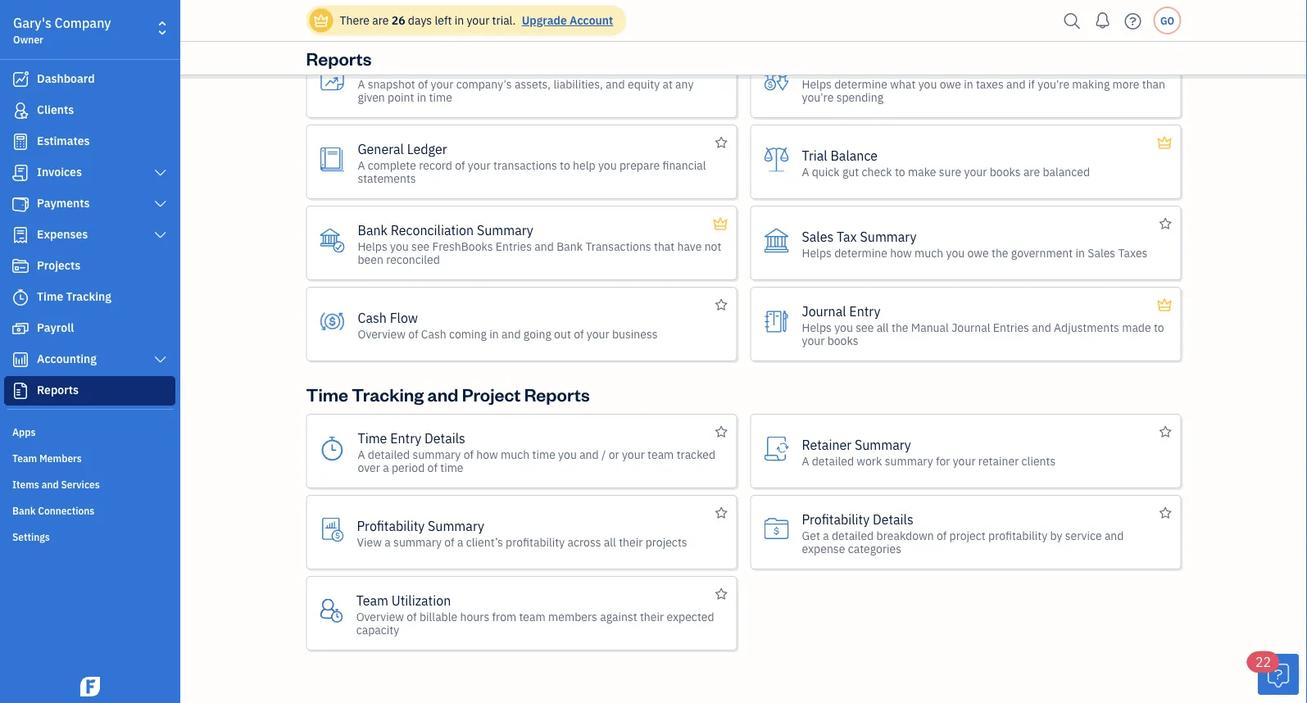 Task type: vqa. For each thing, say whether or not it's contained in the screenshot.
End
no



Task type: locate. For each thing, give the bounding box(es) containing it.
balance right trial on the top
[[830, 147, 878, 164]]

1 horizontal spatial to
[[895, 164, 905, 179]]

bank down items
[[12, 504, 36, 517]]

details inside time entry details a detailed summary of how much time you and / or your team tracked over a period of time
[[424, 429, 465, 447]]

to inside the general ledger a complete record of your transactions to help you prepare financial statements
[[560, 157, 570, 173]]

0 vertical spatial see
[[411, 238, 430, 254]]

1 vertical spatial see
[[856, 320, 874, 335]]

how inside sales tax summary helps determine how much you owe the government in sales taxes
[[890, 245, 912, 260]]

accounting left days
[[306, 12, 400, 35]]

1 horizontal spatial cash
[[421, 326, 446, 341]]

crown image down than
[[1156, 133, 1173, 152]]

tracking up over
[[352, 382, 424, 406]]

helps inside profit & loss helps determine what you owe in taxes and if you're making more than you're spending
[[802, 76, 832, 91]]

owner
[[13, 33, 43, 46]]

settings link
[[4, 524, 175, 548]]

determine for loss
[[834, 76, 887, 91]]

0 vertical spatial accounting
[[306, 12, 400, 35]]

gary's company owner
[[13, 14, 111, 46]]

profitability
[[802, 511, 870, 528], [357, 517, 425, 534]]

cash flow overview of cash coming in and going out of your business
[[358, 309, 658, 341]]

0 horizontal spatial team
[[12, 452, 37, 465]]

you
[[918, 76, 937, 91], [598, 157, 617, 173], [390, 238, 409, 254], [946, 245, 965, 260], [834, 320, 853, 335], [558, 447, 577, 462]]

bank for reconciliation
[[358, 221, 388, 238]]

1 vertical spatial owe
[[967, 245, 989, 260]]

summary inside retainer summary a detailed work summary for your retainer clients
[[855, 436, 911, 453]]

reports up sheet
[[403, 12, 469, 35]]

entry
[[849, 302, 880, 320], [390, 429, 421, 447]]

account
[[570, 13, 613, 28]]

any
[[675, 76, 694, 91]]

1 vertical spatial balance
[[830, 147, 878, 164]]

1 horizontal spatial journal
[[952, 320, 990, 335]]

profitability left by
[[988, 528, 1047, 543]]

statements
[[358, 170, 416, 186]]

in right government
[[1076, 245, 1085, 260]]

1 vertical spatial details
[[873, 511, 914, 528]]

1 horizontal spatial bank
[[358, 221, 388, 238]]

0 horizontal spatial entry
[[390, 429, 421, 447]]

helps for sales tax summary
[[802, 245, 832, 260]]

in right coming
[[489, 326, 499, 341]]

cash left flow
[[358, 309, 387, 326]]

and inside time entry details a detailed summary of how much time you and / or your team tracked over a period of time
[[579, 447, 599, 462]]

0 vertical spatial time
[[37, 289, 63, 304]]

chevron large down image
[[153, 197, 168, 211], [153, 229, 168, 242]]

their right "against" at left
[[640, 609, 664, 624]]

their left projects
[[619, 534, 643, 549]]

profitability inside profitability details get a detailed breakdown of project profitability by service and expense categories
[[802, 511, 870, 528]]

breakdown
[[876, 528, 934, 543]]

given
[[358, 89, 385, 104]]

1 vertical spatial crown image
[[712, 214, 729, 234]]

taxes
[[976, 76, 1004, 91]]

team up capacity
[[356, 592, 388, 609]]

0 horizontal spatial accounting
[[37, 351, 97, 366]]

2 determine from the top
[[834, 245, 887, 260]]

a for retainer summary
[[802, 453, 809, 468]]

you're down profit at top
[[802, 89, 834, 104]]

how right tax
[[890, 245, 912, 260]]

0 vertical spatial chevron large down image
[[153, 166, 168, 179]]

make
[[908, 164, 936, 179]]

chevron large down image for invoices
[[153, 166, 168, 179]]

entry for journal
[[849, 302, 880, 320]]

time right period
[[440, 460, 463, 475]]

project
[[949, 528, 986, 543]]

expense
[[802, 541, 845, 556]]

crown image for bank reconciliation summary
[[712, 214, 729, 234]]

crown image
[[1156, 133, 1173, 152], [712, 214, 729, 234], [1156, 295, 1173, 315]]

2 chevron large down image from the top
[[153, 353, 168, 366]]

1 vertical spatial much
[[501, 447, 530, 462]]

summary for summary
[[885, 453, 933, 468]]

journal
[[802, 302, 846, 320], [952, 320, 990, 335]]

a left period
[[358, 447, 365, 462]]

a left the snapshot at the left top
[[358, 76, 365, 91]]

reconciled
[[386, 252, 440, 267]]

chevron large down image up expenses link
[[153, 197, 168, 211]]

are left balanced
[[1023, 164, 1040, 179]]

time inside balance sheet a snapshot of your company's assets, liabilities, and equity at any given point in time
[[429, 89, 452, 104]]

overview left the billable
[[356, 609, 404, 624]]

time inside main element
[[37, 289, 63, 304]]

all
[[877, 320, 889, 335], [604, 534, 616, 549]]

and left /
[[579, 447, 599, 462]]

determine for summary
[[834, 245, 887, 260]]

team inside main element
[[12, 452, 37, 465]]

transactions
[[585, 238, 651, 254]]

your inside retainer summary a detailed work summary for your retainer clients
[[953, 453, 976, 468]]

1 vertical spatial books
[[827, 333, 858, 348]]

a left complete
[[358, 157, 365, 173]]

in left taxes on the top right of page
[[964, 76, 973, 91]]

0 vertical spatial are
[[372, 13, 389, 28]]

resource center badge image
[[1258, 654, 1299, 695]]

in right the left at the left of page
[[455, 13, 464, 28]]

0 vertical spatial entry
[[849, 302, 880, 320]]

services
[[61, 478, 100, 491]]

1 horizontal spatial entry
[[849, 302, 880, 320]]

0 vertical spatial chevron large down image
[[153, 197, 168, 211]]

0 vertical spatial tracking
[[66, 289, 111, 304]]

detailed
[[368, 447, 410, 462], [812, 453, 854, 468], [832, 528, 874, 543]]

sheet
[[408, 59, 442, 76]]

the left government
[[992, 245, 1008, 260]]

and left going
[[502, 326, 521, 341]]

detailed inside profitability details get a detailed breakdown of project profitability by service and expense categories
[[832, 528, 874, 543]]

much up manual
[[915, 245, 943, 260]]

2 horizontal spatial bank
[[557, 238, 583, 254]]

much down project
[[501, 447, 530, 462]]

accounting down payroll
[[37, 351, 97, 366]]

0 horizontal spatial tracking
[[66, 289, 111, 304]]

1 horizontal spatial much
[[915, 245, 943, 260]]

all right across
[[604, 534, 616, 549]]

0 vertical spatial much
[[915, 245, 943, 260]]

1 horizontal spatial balance
[[830, 147, 878, 164]]

team right from
[[519, 609, 546, 624]]

over
[[358, 460, 380, 475]]

balanced
[[1043, 164, 1090, 179]]

helps inside bank reconciliation summary helps you see freshbooks entries and bank transactions that have not been reconciled
[[358, 238, 387, 254]]

a
[[383, 460, 389, 475], [823, 528, 829, 543], [385, 534, 391, 549], [457, 534, 463, 549]]

helps inside sales tax summary helps determine how much you owe the government in sales taxes
[[802, 245, 832, 260]]

a for balance sheet
[[358, 76, 365, 91]]

summary inside time entry details a detailed summary of how much time you and / or your team tracked over a period of time
[[413, 447, 461, 462]]

time down sheet
[[429, 89, 452, 104]]

to inside journal entry helps you see all the manual journal entries and adjustments made to your books
[[1154, 320, 1164, 335]]

expected
[[667, 609, 714, 624]]

a right over
[[383, 460, 389, 475]]

bank left transactions on the left of page
[[557, 238, 583, 254]]

1 vertical spatial chevron large down image
[[153, 353, 168, 366]]

1 vertical spatial the
[[892, 320, 908, 335]]

1 chevron large down image from the top
[[153, 197, 168, 211]]

team inside team utilization overview of billable hours from team members against their expected capacity
[[356, 592, 388, 609]]

left
[[435, 13, 452, 28]]

to right made
[[1154, 320, 1164, 335]]

0 horizontal spatial you're
[[802, 89, 834, 104]]

0 vertical spatial the
[[992, 245, 1008, 260]]

report image
[[11, 383, 30, 399]]

chevron large down image up projects link
[[153, 229, 168, 242]]

have
[[677, 238, 702, 254]]

0 vertical spatial details
[[424, 429, 465, 447]]

0 vertical spatial overview
[[358, 326, 406, 341]]

you're right if
[[1038, 76, 1069, 91]]

see left manual
[[856, 320, 874, 335]]

team members link
[[4, 445, 175, 470]]

0 horizontal spatial time
[[37, 289, 63, 304]]

2 horizontal spatial to
[[1154, 320, 1164, 335]]

entries left adjustments
[[993, 320, 1029, 335]]

journal right manual
[[952, 320, 990, 335]]

your inside balance sheet a snapshot of your company's assets, liabilities, and equity at any given point in time
[[431, 76, 454, 91]]

0 horizontal spatial journal
[[802, 302, 846, 320]]

determine inside profit & loss helps determine what you owe in taxes and if you're making more than you're spending
[[834, 76, 887, 91]]

profitability inside profitability summary view a summary of a client's profitability across all their projects
[[506, 534, 565, 549]]

to left help
[[560, 157, 570, 173]]

entry left manual
[[849, 302, 880, 320]]

entry inside time entry details a detailed summary of how much time you and / or your team tracked over a period of time
[[390, 429, 421, 447]]

team down apps
[[12, 452, 37, 465]]

accounting reports
[[306, 12, 469, 35]]

1 horizontal spatial tracking
[[352, 382, 424, 406]]

0 vertical spatial crown image
[[1156, 133, 1173, 152]]

made
[[1122, 320, 1151, 335]]

1 vertical spatial all
[[604, 534, 616, 549]]

profitability for profitability details
[[988, 528, 1047, 543]]

summary right view
[[393, 534, 442, 549]]

a inside time entry details a detailed summary of how much time you and / or your team tracked over a period of time
[[358, 447, 365, 462]]

go button
[[1153, 7, 1181, 34]]

reports inside reports link
[[37, 382, 79, 397]]

a for trial balance
[[802, 164, 809, 179]]

1 vertical spatial entries
[[993, 320, 1029, 335]]

0 vertical spatial books
[[990, 164, 1021, 179]]

to
[[560, 157, 570, 173], [895, 164, 905, 179], [1154, 320, 1164, 335]]

1 horizontal spatial time
[[306, 382, 348, 406]]

0 horizontal spatial the
[[892, 320, 908, 335]]

profitability
[[988, 528, 1047, 543], [506, 534, 565, 549]]

the left manual
[[892, 320, 908, 335]]

payment image
[[11, 196, 30, 212]]

profit
[[802, 59, 834, 76]]

team
[[12, 452, 37, 465], [356, 592, 388, 609]]

tracking inside time tracking link
[[66, 289, 111, 304]]

you inside the general ledger a complete record of your transactions to help you prepare financial statements
[[598, 157, 617, 173]]

a
[[358, 76, 365, 91], [358, 157, 365, 173], [802, 164, 809, 179], [358, 447, 365, 462], [802, 453, 809, 468]]

team left tracked
[[647, 447, 674, 462]]

invoices
[[37, 164, 82, 179]]

0 horizontal spatial to
[[560, 157, 570, 173]]

1 vertical spatial overview
[[356, 609, 404, 624]]

1 vertical spatial time
[[306, 382, 348, 406]]

sure
[[939, 164, 962, 179]]

a inside the general ledger a complete record of your transactions to help you prepare financial statements
[[358, 157, 365, 173]]

team inside time entry details a detailed summary of how much time you and / or your team tracked over a period of time
[[647, 447, 674, 462]]

a left quick
[[802, 164, 809, 179]]

1 horizontal spatial entries
[[993, 320, 1029, 335]]

entry inside journal entry helps you see all the manual journal entries and adjustments made to your books
[[849, 302, 880, 320]]

1 horizontal spatial how
[[890, 245, 912, 260]]

0 vertical spatial entries
[[496, 238, 532, 254]]

1 vertical spatial their
[[640, 609, 664, 624]]

all left manual
[[877, 320, 889, 335]]

0 horizontal spatial are
[[372, 13, 389, 28]]

update favorite status for cash flow image
[[715, 295, 727, 315]]

time tracking and project reports
[[306, 382, 590, 406]]

see inside bank reconciliation summary helps you see freshbooks entries and bank transactions that have not been reconciled
[[411, 238, 430, 254]]

team for members
[[12, 452, 37, 465]]

1 determine from the top
[[834, 76, 887, 91]]

and left equity
[[606, 76, 625, 91]]

a left work
[[802, 453, 809, 468]]

1 horizontal spatial accounting
[[306, 12, 400, 35]]

entries right the freshbooks
[[496, 238, 532, 254]]

profitability down period
[[357, 517, 425, 534]]

determine inside sales tax summary helps determine how much you owe the government in sales taxes
[[834, 245, 887, 260]]

and inside cash flow overview of cash coming in and going out of your business
[[502, 326, 521, 341]]

client's
[[466, 534, 503, 549]]

notifications image
[[1090, 4, 1116, 37]]

chevron large down image inside accounting link
[[153, 353, 168, 366]]

entry up period
[[390, 429, 421, 447]]

journal down tax
[[802, 302, 846, 320]]

a right view
[[385, 534, 391, 549]]

22
[[1255, 654, 1271, 671]]

overview inside cash flow overview of cash coming in and going out of your business
[[358, 326, 406, 341]]

sales left tax
[[802, 228, 834, 245]]

and left if
[[1006, 76, 1026, 91]]

you inside journal entry helps you see all the manual journal entries and adjustments made to your books
[[834, 320, 853, 335]]

upgrade
[[522, 13, 567, 28]]

0 horizontal spatial team
[[519, 609, 546, 624]]

to left make
[[895, 164, 905, 179]]

see left the freshbooks
[[411, 238, 430, 254]]

a left client's
[[457, 534, 463, 549]]

0 vertical spatial all
[[877, 320, 889, 335]]

team utilization overview of billable hours from team members against their expected capacity
[[356, 592, 714, 637]]

profitability inside profitability details get a detailed breakdown of project profitability by service and expense categories
[[988, 528, 1047, 543]]

1 horizontal spatial team
[[647, 447, 674, 462]]

update favorite status for retainer summary image
[[1159, 422, 1171, 442]]

in inside balance sheet a snapshot of your company's assets, liabilities, and equity at any given point in time
[[417, 89, 426, 104]]

and inside balance sheet a snapshot of your company's assets, liabilities, and equity at any given point in time
[[606, 76, 625, 91]]

update favorite status for time entry details image
[[715, 422, 727, 442]]

1 vertical spatial are
[[1023, 164, 1040, 179]]

client image
[[11, 102, 30, 119]]

time left /
[[532, 447, 555, 462]]

summary inside profitability summary view a summary of a client's profitability across all their projects
[[393, 534, 442, 549]]

projects link
[[4, 252, 175, 281]]

you inside time entry details a detailed summary of how much time you and / or your team tracked over a period of time
[[558, 447, 577, 462]]

sales
[[802, 228, 834, 245], [1088, 245, 1115, 260]]

coming
[[449, 326, 487, 341]]

2 vertical spatial crown image
[[1156, 295, 1173, 315]]

chevron large down image for accounting
[[153, 353, 168, 366]]

and inside items and services link
[[42, 478, 59, 491]]

reports down there
[[306, 46, 372, 70]]

a for general ledger
[[358, 157, 365, 173]]

retainer
[[802, 436, 852, 453]]

apps
[[12, 425, 36, 438]]

owe left government
[[967, 245, 989, 260]]

1 vertical spatial team
[[519, 609, 546, 624]]

entries inside journal entry helps you see all the manual journal entries and adjustments made to your books
[[993, 320, 1029, 335]]

general ledger a complete record of your transactions to help you prepare financial statements
[[358, 140, 706, 186]]

chevron large down image down payroll link
[[153, 353, 168, 366]]

1 chevron large down image from the top
[[153, 166, 168, 179]]

apps link
[[4, 419, 175, 443]]

making
[[1072, 76, 1110, 91]]

sales left 'taxes'
[[1088, 245, 1115, 260]]

1 vertical spatial accounting
[[37, 351, 97, 366]]

expenses
[[37, 227, 88, 242]]

1 horizontal spatial see
[[856, 320, 874, 335]]

summary left 'for'
[[885, 453, 933, 468]]

0 horizontal spatial cash
[[358, 309, 387, 326]]

your inside journal entry helps you see all the manual journal entries and adjustments made to your books
[[802, 333, 825, 348]]

0 horizontal spatial details
[[424, 429, 465, 447]]

go to help image
[[1120, 9, 1146, 33]]

details down 'time tracking and project reports'
[[424, 429, 465, 447]]

your inside time entry details a detailed summary of how much time you and / or your team tracked over a period of time
[[622, 447, 645, 462]]

their
[[619, 534, 643, 549], [640, 609, 664, 624]]

your inside the general ledger a complete record of your transactions to help you prepare financial statements
[[468, 157, 491, 173]]

profitability inside profitability summary view a summary of a client's profitability across all their projects
[[357, 517, 425, 534]]

chevron large down image
[[153, 166, 168, 179], [153, 353, 168, 366]]

0 horizontal spatial profitability
[[506, 534, 565, 549]]

1 horizontal spatial team
[[356, 592, 388, 609]]

chevron large down image inside expenses link
[[153, 229, 168, 242]]

money image
[[11, 320, 30, 337]]

2 chevron large down image from the top
[[153, 229, 168, 242]]

2 horizontal spatial time
[[358, 429, 387, 447]]

you inside bank reconciliation summary helps you see freshbooks entries and bank transactions that have not been reconciled
[[390, 238, 409, 254]]

trial.
[[492, 13, 516, 28]]

settings
[[12, 530, 50, 543]]

all inside profitability summary view a summary of a client's profitability across all their projects
[[604, 534, 616, 549]]

1 vertical spatial entry
[[390, 429, 421, 447]]

0 horizontal spatial balance
[[358, 59, 405, 76]]

entries
[[496, 238, 532, 254], [993, 320, 1029, 335]]

that
[[654, 238, 675, 254]]

1 vertical spatial determine
[[834, 245, 887, 260]]

of inside team utilization overview of billable hours from team members against their expected capacity
[[407, 609, 417, 624]]

and right items
[[42, 478, 59, 491]]

0 horizontal spatial owe
[[940, 76, 961, 91]]

1 horizontal spatial the
[[992, 245, 1008, 260]]

0 vertical spatial team
[[12, 452, 37, 465]]

0 vertical spatial how
[[890, 245, 912, 260]]

details up categories
[[873, 511, 914, 528]]

0 horizontal spatial profitability
[[357, 517, 425, 534]]

summary inside retainer summary a detailed work summary for your retainer clients
[[885, 453, 933, 468]]

1 horizontal spatial are
[[1023, 164, 1040, 179]]

0 horizontal spatial books
[[827, 333, 858, 348]]

are left 26 on the left
[[372, 13, 389, 28]]

2 vertical spatial time
[[358, 429, 387, 447]]

owe left taxes on the top right of page
[[940, 76, 961, 91]]

tracking down projects link
[[66, 289, 111, 304]]

1 vertical spatial how
[[476, 447, 498, 462]]

or
[[609, 447, 619, 462]]

chevron large down image up payments 'link'
[[153, 166, 168, 179]]

0 vertical spatial determine
[[834, 76, 887, 91]]

0 horizontal spatial bank
[[12, 504, 36, 517]]

summary for entry
[[413, 447, 461, 462]]

0 vertical spatial owe
[[940, 76, 961, 91]]

1 horizontal spatial profitability
[[988, 528, 1047, 543]]

overview inside team utilization overview of billable hours from team members against their expected capacity
[[356, 609, 404, 624]]

a inside retainer summary a detailed work summary for your retainer clients
[[802, 453, 809, 468]]

how down project
[[476, 447, 498, 462]]

a inside "trial balance a quick gut check to make sure your books are balanced"
[[802, 164, 809, 179]]

determine down gut
[[834, 245, 887, 260]]

1 horizontal spatial owe
[[967, 245, 989, 260]]

general
[[358, 140, 404, 157]]

and left transactions on the left of page
[[535, 238, 554, 254]]

balance up given
[[358, 59, 405, 76]]

summary down 'time tracking and project reports'
[[413, 447, 461, 462]]

reports link
[[4, 376, 175, 406]]

owe inside profit & loss helps determine what you owe in taxes and if you're making more than you're spending
[[940, 76, 961, 91]]

1 vertical spatial tracking
[[352, 382, 424, 406]]

you inside sales tax summary helps determine how much you owe the government in sales taxes
[[946, 245, 965, 260]]

summary inside bank reconciliation summary helps you see freshbooks entries and bank transactions that have not been reconciled
[[477, 221, 533, 238]]

helps inside journal entry helps you see all the manual journal entries and adjustments made to your books
[[802, 320, 832, 335]]

balance inside "trial balance a quick gut check to make sure your books are balanced"
[[830, 147, 878, 164]]

overview down been
[[358, 326, 406, 341]]

get
[[802, 528, 820, 543]]

loss
[[849, 59, 875, 76]]

items and services
[[12, 478, 100, 491]]

you're
[[1038, 76, 1069, 91], [802, 89, 834, 104]]

0 horizontal spatial entries
[[496, 238, 532, 254]]

tracking for time tracking and project reports
[[352, 382, 424, 406]]

trial
[[802, 147, 827, 164]]

estimate image
[[11, 134, 30, 150]]

0 horizontal spatial how
[[476, 447, 498, 462]]

determine left what
[[834, 76, 887, 91]]

entries inside bank reconciliation summary helps you see freshbooks entries and bank transactions that have not been reconciled
[[496, 238, 532, 254]]

manual
[[911, 320, 949, 335]]

reports right report icon
[[37, 382, 79, 397]]

and right service
[[1105, 528, 1124, 543]]

accounting inside main element
[[37, 351, 97, 366]]

1 horizontal spatial all
[[877, 320, 889, 335]]

cash right flow
[[421, 326, 446, 341]]

crown image up not
[[712, 214, 729, 234]]

capacity
[[356, 622, 399, 637]]

1 horizontal spatial profitability
[[802, 511, 870, 528]]

profitability for profitability summary
[[357, 517, 425, 534]]

and left adjustments
[[1032, 320, 1051, 335]]

detailed inside time entry details a detailed summary of how much time you and / or your team tracked over a period of time
[[368, 447, 410, 462]]

0 vertical spatial team
[[647, 447, 674, 462]]

1 vertical spatial team
[[356, 592, 388, 609]]

accounting for accounting
[[37, 351, 97, 366]]

books inside "trial balance a quick gut check to make sure your books are balanced"
[[990, 164, 1021, 179]]

chevron large down image inside payments 'link'
[[153, 197, 168, 211]]

0 horizontal spatial see
[[411, 238, 430, 254]]

and
[[606, 76, 625, 91], [1006, 76, 1026, 91], [535, 238, 554, 254], [1032, 320, 1051, 335], [502, 326, 521, 341], [427, 382, 458, 406], [579, 447, 599, 462], [42, 478, 59, 491], [1105, 528, 1124, 543]]

in right point
[[417, 89, 426, 104]]

0 horizontal spatial much
[[501, 447, 530, 462]]

bank up been
[[358, 221, 388, 238]]

bank inside main element
[[12, 504, 36, 517]]

1 horizontal spatial details
[[873, 511, 914, 528]]

update favorite status for team utilization image
[[715, 584, 727, 604]]

adjustments
[[1054, 320, 1119, 335]]

profitability left across
[[506, 534, 565, 549]]

crown image down update favorite status for sales tax summary image
[[1156, 295, 1173, 315]]

1 vertical spatial chevron large down image
[[153, 229, 168, 242]]

retainer summary a detailed work summary for your retainer clients
[[802, 436, 1056, 468]]

1 horizontal spatial books
[[990, 164, 1021, 179]]

projects
[[645, 534, 687, 549]]

against
[[600, 609, 637, 624]]

out
[[554, 326, 571, 341]]

you inside profit & loss helps determine what you owe in taxes and if you're making more than you're spending
[[918, 76, 937, 91]]

profitability up expense
[[802, 511, 870, 528]]

0 horizontal spatial all
[[604, 534, 616, 549]]

0 vertical spatial balance
[[358, 59, 405, 76]]

tracking
[[66, 289, 111, 304], [352, 382, 424, 406]]

estimates link
[[4, 127, 175, 157]]

a right "get"
[[823, 528, 829, 543]]

projects
[[37, 258, 81, 273]]

of inside the general ledger a complete record of your transactions to help you prepare financial statements
[[455, 157, 465, 173]]



Task type: describe. For each thing, give the bounding box(es) containing it.
are inside "trial balance a quick gut check to make sure your books are balanced"
[[1023, 164, 1040, 179]]

time tracking
[[37, 289, 111, 304]]

go
[[1160, 14, 1174, 27]]

than
[[1142, 76, 1165, 91]]

not
[[704, 238, 721, 254]]

update favorite status for profitability summary image
[[715, 503, 727, 523]]

all inside journal entry helps you see all the manual journal entries and adjustments made to your books
[[877, 320, 889, 335]]

items and services link
[[4, 471, 175, 496]]

books inside journal entry helps you see all the manual journal entries and adjustments made to your books
[[827, 333, 858, 348]]

bank for connections
[[12, 504, 36, 517]]

to inside "trial balance a quick gut check to make sure your books are balanced"
[[895, 164, 905, 179]]

period
[[392, 460, 425, 475]]

of inside profitability summary view a summary of a client's profitability across all their projects
[[444, 534, 455, 549]]

project image
[[11, 258, 30, 275]]

&
[[837, 59, 846, 76]]

their inside team utilization overview of billable hours from team members against their expected capacity
[[640, 609, 664, 624]]

detailed inside retainer summary a detailed work summary for your retainer clients
[[812, 453, 854, 468]]

the inside sales tax summary helps determine how much you owe the government in sales taxes
[[992, 245, 1008, 260]]

/
[[601, 447, 606, 462]]

dashboard
[[37, 71, 95, 86]]

your inside "trial balance a quick gut check to make sure your books are balanced"
[[964, 164, 987, 179]]

tracking for time tracking
[[66, 289, 111, 304]]

helps for bank reconciliation summary
[[358, 238, 387, 254]]

clients
[[1022, 453, 1056, 468]]

balance inside balance sheet a snapshot of your company's assets, liabilities, and equity at any given point in time
[[358, 59, 405, 76]]

project
[[462, 382, 521, 406]]

clients link
[[4, 96, 175, 125]]

point
[[388, 89, 414, 104]]

company
[[55, 14, 111, 32]]

update favorite status for balance sheet image
[[715, 52, 727, 72]]

estimates
[[37, 133, 90, 148]]

company's
[[456, 76, 512, 91]]

gut
[[842, 164, 859, 179]]

overview for team
[[356, 609, 404, 624]]

liabilities,
[[554, 76, 603, 91]]

in inside sales tax summary helps determine how much you owe the government in sales taxes
[[1076, 245, 1085, 260]]

assets,
[[515, 76, 551, 91]]

time tracking link
[[4, 283, 175, 312]]

and inside journal entry helps you see all the manual journal entries and adjustments made to your books
[[1032, 320, 1051, 335]]

dashboard image
[[11, 71, 30, 88]]

search image
[[1059, 9, 1085, 33]]

of inside balance sheet a snapshot of your company's assets, liabilities, and equity at any given point in time
[[418, 76, 428, 91]]

team for utilization
[[356, 592, 388, 609]]

chart image
[[11, 352, 30, 368]]

connections
[[38, 504, 95, 517]]

time for time tracking
[[37, 289, 63, 304]]

expense image
[[11, 227, 30, 243]]

if
[[1028, 76, 1035, 91]]

time for time tracking and project reports
[[306, 382, 348, 406]]

and left project
[[427, 382, 458, 406]]

detailed for profitability
[[832, 528, 874, 543]]

overview for cash
[[358, 326, 406, 341]]

expenses link
[[4, 220, 175, 250]]

details inside profitability details get a detailed breakdown of project profitability by service and expense categories
[[873, 511, 914, 528]]

detailed for time
[[368, 447, 410, 462]]

clients
[[37, 102, 74, 117]]

view
[[357, 534, 382, 549]]

chevron large down image for expenses
[[153, 229, 168, 242]]

team inside team utilization overview of billable hours from team members against their expected capacity
[[519, 609, 546, 624]]

a inside profitability details get a detailed breakdown of project profitability by service and expense categories
[[823, 528, 829, 543]]

summary inside profitability summary view a summary of a client's profitability across all their projects
[[428, 517, 484, 534]]

going
[[524, 326, 551, 341]]

equity
[[628, 76, 660, 91]]

and inside profitability details get a detailed breakdown of project profitability by service and expense categories
[[1105, 528, 1124, 543]]

helps for profit & loss
[[802, 76, 832, 91]]

crown image
[[313, 12, 330, 29]]

how inside time entry details a detailed summary of how much time you and / or your team tracked over a period of time
[[476, 447, 498, 462]]

reports down the out
[[524, 382, 590, 406]]

accounting for accounting reports
[[306, 12, 400, 35]]

invoice image
[[11, 165, 30, 181]]

chevron large down image for payments
[[153, 197, 168, 211]]

quick
[[812, 164, 840, 179]]

work
[[857, 453, 882, 468]]

there
[[340, 13, 370, 28]]

dashboard link
[[4, 65, 175, 94]]

0 horizontal spatial sales
[[802, 228, 834, 245]]

the inside journal entry helps you see all the manual journal entries and adjustments made to your books
[[892, 320, 908, 335]]

profitability for profitability summary
[[506, 534, 565, 549]]

accounting link
[[4, 345, 175, 375]]

time inside time entry details a detailed summary of how much time you and / or your team tracked over a period of time
[[358, 429, 387, 447]]

profitability for profitability details
[[802, 511, 870, 528]]

payments
[[37, 195, 90, 211]]

time entry details a detailed summary of how much time you and / or your team tracked over a period of time
[[358, 429, 715, 475]]

update favorite status for general ledger image
[[715, 133, 727, 153]]

freshbooks
[[432, 238, 493, 254]]

entry for time
[[390, 429, 421, 447]]

freshbooks image
[[77, 677, 103, 697]]

help
[[573, 157, 595, 173]]

see inside journal entry helps you see all the manual journal entries and adjustments made to your books
[[856, 320, 874, 335]]

of inside profitability details get a detailed breakdown of project profitability by service and expense categories
[[937, 528, 947, 543]]

payments link
[[4, 189, 175, 219]]

team members
[[12, 452, 82, 465]]

taxes
[[1118, 245, 1148, 260]]

invoices link
[[4, 158, 175, 188]]

there are 26 days left in your trial. upgrade account
[[340, 13, 613, 28]]

update favorite status for profit & loss image
[[1159, 52, 1171, 72]]

reconciliation
[[391, 221, 474, 238]]

hours
[[460, 609, 489, 624]]

payroll link
[[4, 314, 175, 343]]

bank connections link
[[4, 497, 175, 522]]

crown image for journal entry
[[1156, 295, 1173, 315]]

by
[[1050, 528, 1062, 543]]

service
[[1065, 528, 1102, 543]]

profitability summary view a summary of a client's profitability across all their projects
[[357, 517, 687, 549]]

gary's
[[13, 14, 51, 32]]

summary inside sales tax summary helps determine how much you owe the government in sales taxes
[[860, 228, 917, 245]]

sales tax summary helps determine how much you owe the government in sales taxes
[[802, 228, 1148, 260]]

in inside cash flow overview of cash coming in and going out of your business
[[489, 326, 499, 341]]

across
[[568, 534, 601, 549]]

complete
[[368, 157, 416, 173]]

bank connections
[[12, 504, 95, 517]]

their inside profitability summary view a summary of a client's profitability across all their projects
[[619, 534, 643, 549]]

in inside profit & loss helps determine what you owe in taxes and if you're making more than you're spending
[[964, 76, 973, 91]]

update favorite status for profitability details image
[[1159, 503, 1171, 523]]

crown image for trial balance
[[1156, 133, 1173, 152]]

flow
[[390, 309, 418, 326]]

check
[[862, 164, 892, 179]]

much inside sales tax summary helps determine how much you owe the government in sales taxes
[[915, 245, 943, 260]]

1 horizontal spatial you're
[[1038, 76, 1069, 91]]

from
[[492, 609, 516, 624]]

bank reconciliation summary helps you see freshbooks entries and bank transactions that have not been reconciled
[[358, 221, 721, 267]]

journal entry helps you see all the manual journal entries and adjustments made to your books
[[802, 302, 1164, 348]]

main element
[[0, 0, 221, 703]]

for
[[936, 453, 950, 468]]

and inside bank reconciliation summary helps you see freshbooks entries and bank transactions that have not been reconciled
[[535, 238, 554, 254]]

been
[[358, 252, 383, 267]]

1 horizontal spatial sales
[[1088, 245, 1115, 260]]

a inside time entry details a detailed summary of how much time you and / or your team tracked over a period of time
[[383, 460, 389, 475]]

balance sheet a snapshot of your company's assets, liabilities, and equity at any given point in time
[[358, 59, 694, 104]]

update favorite status for sales tax summary image
[[1159, 214, 1171, 234]]

profit & loss helps determine what you owe in taxes and if you're making more than you're spending
[[802, 59, 1165, 104]]

profitability details get a detailed breakdown of project profitability by service and expense categories
[[802, 511, 1124, 556]]

owe inside sales tax summary helps determine how much you owe the government in sales taxes
[[967, 245, 989, 260]]

your inside cash flow overview of cash coming in and going out of your business
[[587, 326, 609, 341]]

22 button
[[1247, 651, 1299, 695]]

timer image
[[11, 289, 30, 306]]

items
[[12, 478, 39, 491]]

and inside profit & loss helps determine what you owe in taxes and if you're making more than you're spending
[[1006, 76, 1026, 91]]

much inside time entry details a detailed summary of how much time you and / or your team tracked over a period of time
[[501, 447, 530, 462]]



